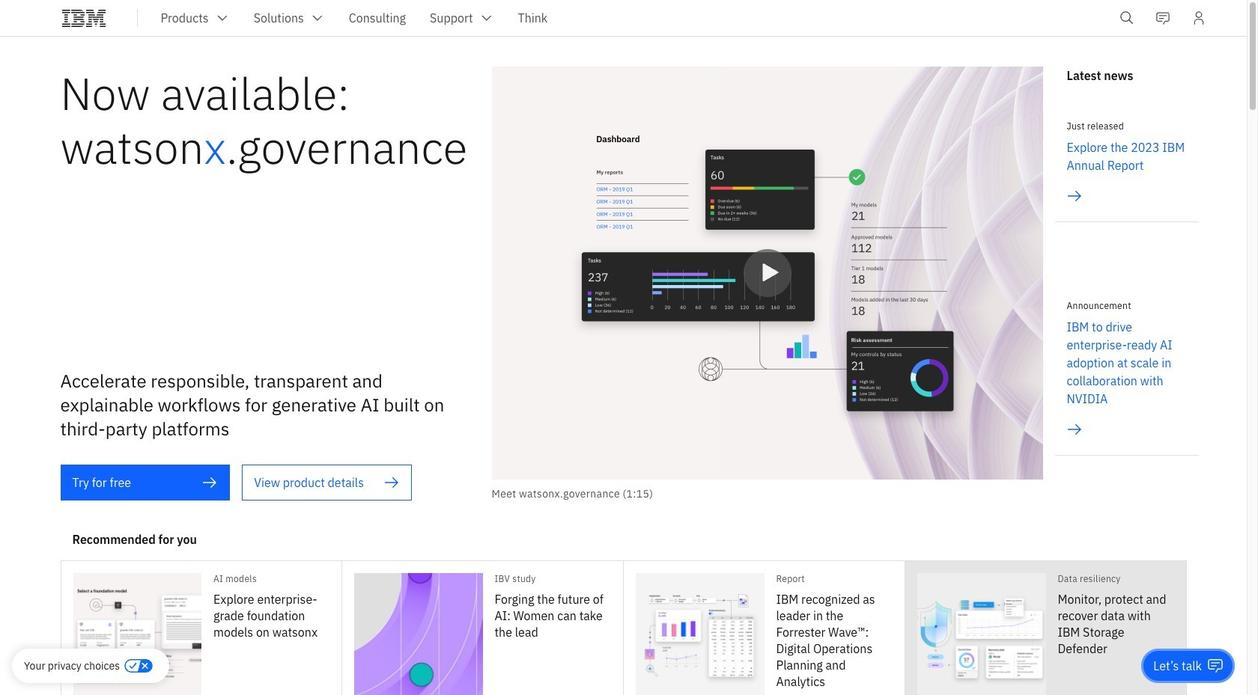 Task type: describe. For each thing, give the bounding box(es) containing it.
let's talk element
[[1154, 658, 1202, 675]]



Task type: locate. For each thing, give the bounding box(es) containing it.
your privacy choices element
[[24, 658, 120, 675]]



Task type: vqa. For each thing, say whether or not it's contained in the screenshot.
Notifications image
no



